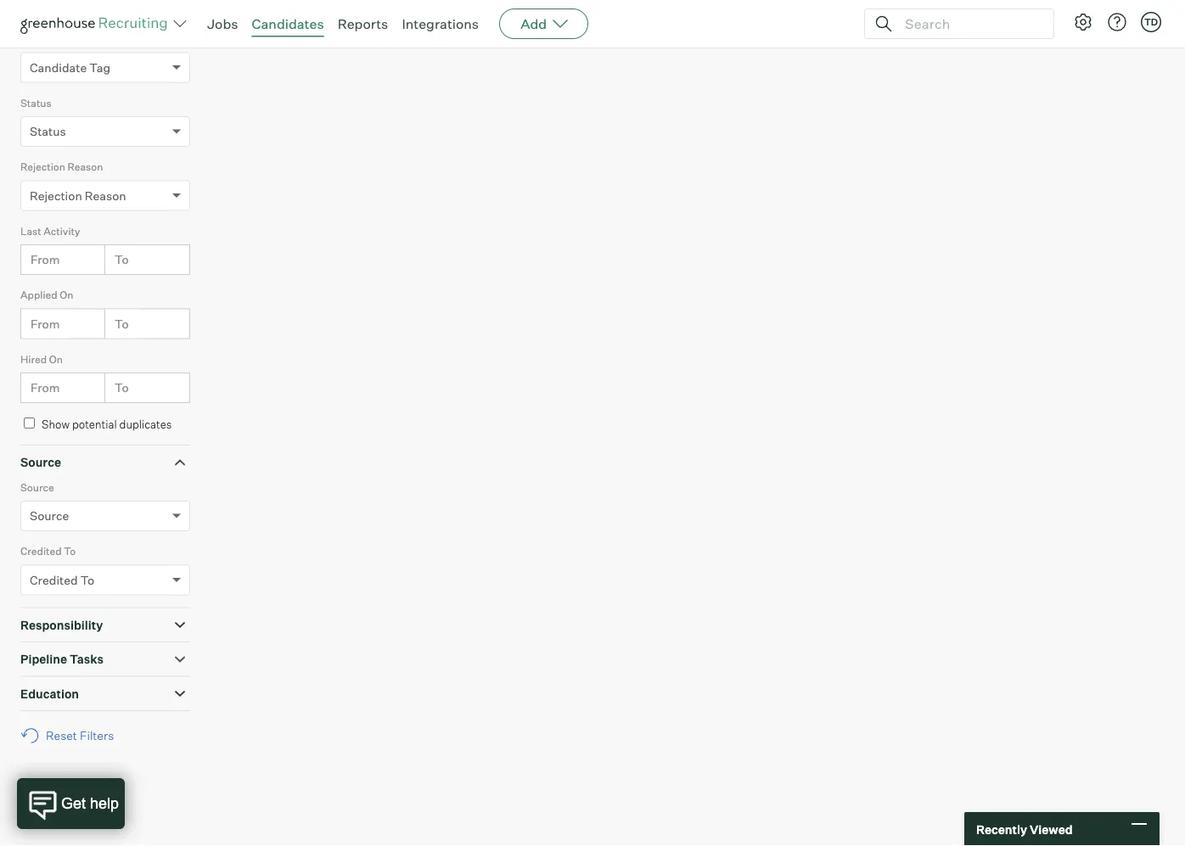 Task type: describe. For each thing, give the bounding box(es) containing it.
td button
[[1141, 12, 1162, 32]]

on for hired on
[[49, 353, 63, 366]]

recently
[[977, 822, 1028, 837]]

to for hired on
[[115, 381, 129, 396]]

status element
[[20, 95, 190, 159]]

reports link
[[338, 15, 388, 32]]

Show potential duplicates checkbox
[[24, 418, 35, 429]]

0 vertical spatial reason
[[68, 161, 103, 174]]

0 vertical spatial candidate
[[20, 33, 69, 46]]

td button
[[1138, 8, 1165, 36]]

0 vertical spatial status
[[20, 97, 52, 110]]

tasks
[[70, 653, 104, 668]]

1 vertical spatial status
[[30, 125, 66, 139]]

last
[[20, 225, 41, 238]]

1 vertical spatial tag
[[89, 60, 110, 75]]

0 vertical spatial tag
[[72, 33, 90, 46]]

1 vertical spatial reason
[[85, 189, 126, 204]]

candidates link
[[252, 15, 324, 32]]

1 vertical spatial credited to
[[30, 573, 94, 588]]

rejection reason element
[[20, 159, 190, 224]]

from for hired
[[31, 381, 60, 396]]

0 vertical spatial credited to
[[20, 546, 76, 559]]

hired
[[20, 353, 47, 366]]

reset filters button
[[20, 721, 122, 753]]

0 vertical spatial rejection reason
[[20, 161, 103, 174]]

on for applied on
[[60, 289, 73, 302]]

potential
[[72, 418, 117, 432]]

candidates
[[252, 15, 324, 32]]

reset filters
[[46, 729, 114, 744]]

duplicates
[[119, 418, 172, 432]]

configure image
[[1073, 12, 1094, 32]]

activity
[[44, 225, 80, 238]]

applied on
[[20, 289, 73, 302]]

education
[[20, 687, 79, 702]]

0 vertical spatial rejection
[[20, 161, 65, 174]]

add
[[521, 15, 547, 32]]

pipeline
[[20, 653, 67, 668]]

0 vertical spatial candidate tag
[[20, 33, 90, 46]]

1 vertical spatial rejection
[[30, 189, 82, 204]]



Task type: locate. For each thing, give the bounding box(es) containing it.
source
[[20, 456, 61, 471], [20, 482, 54, 494], [30, 509, 69, 524]]

from for applied
[[31, 317, 60, 332]]

3 from from the top
[[31, 381, 60, 396]]

on right applied at the top
[[60, 289, 73, 302]]

from down "last activity" in the top left of the page
[[31, 253, 60, 268]]

add button
[[499, 8, 589, 39]]

filters
[[80, 729, 114, 744]]

integrations
[[402, 15, 479, 32]]

1 vertical spatial rejection reason
[[30, 189, 126, 204]]

1 vertical spatial on
[[49, 353, 63, 366]]

source for source element
[[20, 456, 61, 471]]

to
[[115, 253, 129, 268], [115, 317, 129, 332], [115, 381, 129, 396], [64, 546, 76, 559], [80, 573, 94, 588]]

1 vertical spatial candidate tag
[[30, 60, 110, 75]]

from down hired on
[[31, 381, 60, 396]]

source up credited to element
[[30, 509, 69, 524]]

pipeline tasks
[[20, 653, 104, 668]]

0 vertical spatial credited
[[20, 546, 62, 559]]

show potential duplicates
[[42, 418, 172, 432]]

rejection reason down status element
[[20, 161, 103, 174]]

reason
[[68, 161, 103, 174], [85, 189, 126, 204]]

from down applied on
[[31, 317, 60, 332]]

last activity
[[20, 225, 80, 238]]

0 vertical spatial from
[[31, 253, 60, 268]]

source down show
[[20, 456, 61, 471]]

2 vertical spatial source
[[30, 509, 69, 524]]

responsibility
[[20, 618, 103, 633]]

status up rejection reason element
[[30, 125, 66, 139]]

jobs
[[207, 15, 238, 32]]

1 vertical spatial candidate
[[30, 60, 87, 75]]

credited to down source element
[[20, 546, 76, 559]]

greenhouse recruiting image
[[20, 14, 173, 34]]

Search text field
[[901, 11, 1039, 36]]

reports
[[338, 15, 388, 32]]

1 vertical spatial credited
[[30, 573, 78, 588]]

source element
[[20, 480, 190, 544]]

2 vertical spatial from
[[31, 381, 60, 396]]

1 from from the top
[[31, 253, 60, 268]]

credited to up responsibility
[[30, 573, 94, 588]]

source for credited to element
[[20, 482, 54, 494]]

rejection reason up activity
[[30, 189, 126, 204]]

td
[[1145, 16, 1158, 28]]

recently viewed
[[977, 822, 1073, 837]]

candidate
[[20, 33, 69, 46], [30, 60, 87, 75]]

0 vertical spatial on
[[60, 289, 73, 302]]

0 vertical spatial source
[[20, 456, 61, 471]]

hired on
[[20, 353, 63, 366]]

to for applied on
[[115, 317, 129, 332]]

1 vertical spatial from
[[31, 317, 60, 332]]

on
[[60, 289, 73, 302], [49, 353, 63, 366]]

applied
[[20, 289, 57, 302]]

1 vertical spatial source
[[20, 482, 54, 494]]

source down show potential duplicates "checkbox"
[[20, 482, 54, 494]]

to for last activity
[[115, 253, 129, 268]]

rejection
[[20, 161, 65, 174], [30, 189, 82, 204]]

show
[[42, 418, 70, 432]]

candidate tag
[[20, 33, 90, 46], [30, 60, 110, 75]]

credited down source element
[[20, 546, 62, 559]]

tag
[[72, 33, 90, 46], [89, 60, 110, 75]]

credited to
[[20, 546, 76, 559], [30, 573, 94, 588]]

status
[[20, 97, 52, 110], [30, 125, 66, 139]]

reset
[[46, 729, 77, 744]]

from
[[31, 253, 60, 268], [31, 317, 60, 332], [31, 381, 60, 396]]

from for last
[[31, 253, 60, 268]]

rejection reason
[[20, 161, 103, 174], [30, 189, 126, 204]]

integrations link
[[402, 15, 479, 32]]

candidate tag element
[[20, 31, 190, 95]]

status down the candidate tag element
[[20, 97, 52, 110]]

credited to element
[[20, 544, 190, 608]]

2 from from the top
[[31, 317, 60, 332]]

credited
[[20, 546, 62, 559], [30, 573, 78, 588]]

jobs link
[[207, 15, 238, 32]]

viewed
[[1030, 822, 1073, 837]]

credited up responsibility
[[30, 573, 78, 588]]

on right hired at the top left of the page
[[49, 353, 63, 366]]



Task type: vqa. For each thing, say whether or not it's contained in the screenshot.
topmost the Jane
no



